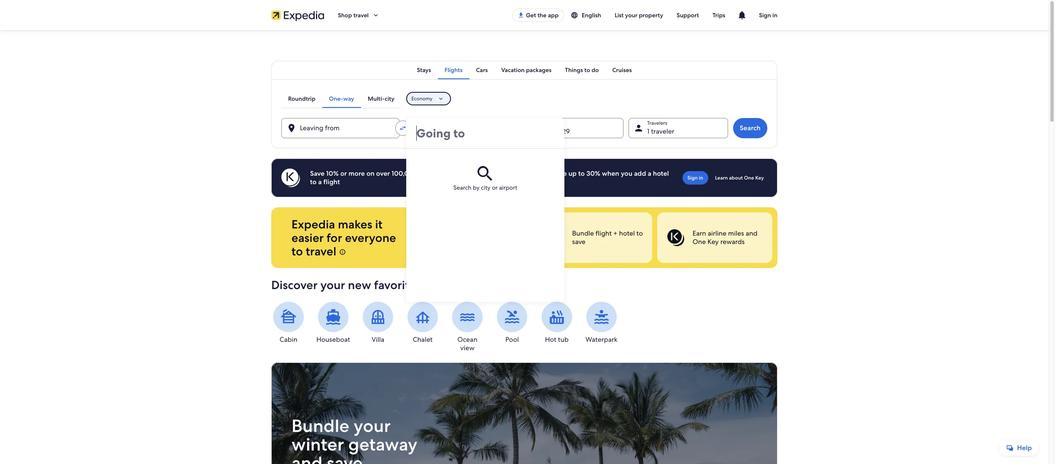 Task type: describe. For each thing, give the bounding box(es) containing it.
sign in inside bundle your winter getaway and save main content
[[687, 175, 703, 181]]

cruises link
[[606, 61, 639, 79]]

1 vertical spatial city
[[481, 184, 491, 192]]

you
[[621, 169, 632, 178]]

miles
[[728, 229, 744, 238]]

when
[[602, 169, 619, 178]]

over
[[376, 169, 390, 178]]

key inside earn airline miles and one key rewards
[[708, 238, 719, 246]]

chalet
[[413, 335, 433, 344]]

list your property link
[[608, 8, 670, 23]]

stays
[[417, 66, 431, 74]]

to inside things to do link
[[584, 66, 590, 74]]

stay
[[419, 278, 441, 293]]

bundle your winter getaway and save main content
[[0, 30, 1049, 464]]

favorite
[[374, 278, 416, 293]]

getaway
[[348, 433, 417, 457]]

app
[[548, 11, 559, 19]]

rewards
[[720, 238, 745, 246]]

30%
[[586, 169, 600, 178]]

nov 29
[[548, 127, 570, 136]]

hot tub
[[545, 335, 569, 344]]

support
[[677, 11, 699, 19]]

to right up
[[578, 169, 585, 178]]

prices.
[[484, 169, 504, 178]]

traveler
[[651, 127, 674, 136]]

things
[[565, 66, 583, 74]]

1 traveler button
[[629, 118, 728, 138]]

hotel inside save 10% or more on over 100,000 hotels with member prices. also, members save up to 30% when you add a hotel to a flight
[[653, 169, 669, 178]]

swap origin and destination values image
[[399, 124, 407, 132]]

search by city or airport
[[453, 184, 517, 192]]

earn
[[693, 229, 706, 238]]

Going to text field
[[406, 118, 564, 148]]

everyone
[[345, 230, 396, 246]]

save inside save 10% or more on over 100,000 hotels with member prices. also, members save up to 30% when you add a hotel to a flight
[[553, 169, 567, 178]]

things to do link
[[558, 61, 606, 79]]

1 horizontal spatial a
[[648, 169, 651, 178]]

on
[[366, 169, 375, 178]]

or inside save 10% or more on over 100,000 hotels with member prices. also, members save up to 30% when you add a hotel to a flight
[[340, 169, 347, 178]]

+
[[613, 229, 617, 238]]

roundtrip
[[288, 95, 315, 103]]

29
[[562, 127, 570, 136]]

expedia makes it easier for everyone to travel
[[292, 217, 396, 259]]

multi-
[[368, 95, 385, 103]]

ocean
[[457, 335, 477, 344]]

flight inside bundle flight + hotel to save
[[596, 229, 612, 238]]

to left 10%
[[310, 178, 317, 186]]

one-way link
[[322, 89, 361, 108]]

learn about one key
[[715, 175, 764, 181]]

sign in link
[[682, 171, 708, 185]]

roundtrip link
[[281, 89, 322, 108]]

more
[[349, 169, 365, 178]]

and inside bundle your winter getaway and save
[[292, 452, 323, 464]]

it
[[375, 217, 383, 232]]

nov
[[548, 127, 561, 136]]

multi-city link
[[361, 89, 401, 108]]

add
[[634, 169, 646, 178]]

flights
[[445, 66, 463, 74]]

cruises
[[612, 66, 632, 74]]

travel inside expedia makes it easier for everyone to travel
[[306, 244, 336, 259]]

1
[[647, 127, 649, 136]]

1 vertical spatial or
[[492, 184, 498, 192]]

10%
[[326, 169, 339, 178]]

members
[[522, 169, 552, 178]]

trips
[[713, 11, 725, 19]]

for
[[327, 230, 342, 246]]

flights link
[[438, 61, 469, 79]]

cars link
[[469, 61, 495, 79]]

earn airline miles and one key rewards
[[693, 229, 757, 246]]

the
[[538, 11, 547, 19]]

hotels
[[419, 169, 438, 178]]

waterpark button
[[584, 302, 619, 344]]

sign inside dropdown button
[[759, 11, 771, 19]]

vacation
[[501, 66, 525, 74]]

search for search by city or airport
[[453, 184, 471, 192]]

save for bundle flight + hotel to save
[[572, 238, 586, 246]]

hotel inside bundle flight + hotel to save
[[619, 229, 635, 238]]

learn about one key link
[[712, 171, 767, 185]]

your for discover
[[320, 278, 345, 293]]

search for search
[[740, 124, 761, 132]]

communication center icon image
[[737, 10, 747, 20]]

get
[[526, 11, 536, 19]]

pool button
[[495, 302, 529, 344]]

hot
[[545, 335, 556, 344]]

list your property
[[615, 11, 663, 19]]

vacation packages
[[501, 66, 552, 74]]

tab list containing roundtrip
[[281, 89, 401, 108]]

property
[[639, 11, 663, 19]]

get the app
[[526, 11, 559, 19]]

xsmall image
[[339, 249, 346, 256]]

member
[[455, 169, 482, 178]]



Task type: vqa. For each thing, say whether or not it's contained in the screenshot.
Bundle related to Bundle your winter getaway and save
yes



Task type: locate. For each thing, give the bounding box(es) containing it.
in left learn
[[699, 175, 703, 181]]

hot tub button
[[540, 302, 574, 344]]

1 horizontal spatial hotel
[[653, 169, 669, 178]]

2 vertical spatial save
[[327, 452, 363, 464]]

2 horizontal spatial your
[[625, 11, 638, 19]]

1 vertical spatial in
[[699, 175, 703, 181]]

a left 10%
[[318, 178, 322, 186]]

chalet button
[[405, 302, 440, 344]]

0 vertical spatial sign
[[759, 11, 771, 19]]

key right about
[[755, 175, 764, 181]]

your for bundle
[[354, 415, 391, 438]]

trips link
[[706, 8, 732, 23]]

multi-city
[[368, 95, 395, 103]]

to inside expedia makes it easier for everyone to travel
[[292, 244, 303, 259]]

things to do
[[565, 66, 599, 74]]

pool
[[505, 335, 519, 344]]

ocean view button
[[450, 302, 485, 353]]

0 horizontal spatial a
[[318, 178, 322, 186]]

travel left trailing image
[[353, 11, 369, 19]]

city
[[385, 95, 395, 103], [481, 184, 491, 192]]

0 vertical spatial save
[[553, 169, 567, 178]]

save 10% or more on over 100,000 hotels with member prices. also, members save up to 30% when you add a hotel to a flight
[[310, 169, 669, 186]]

nov 29 button
[[529, 118, 624, 138]]

easier
[[292, 230, 324, 246]]

save
[[310, 169, 325, 178]]

flight left +
[[596, 229, 612, 238]]

way
[[343, 95, 354, 103]]

hotel right +
[[619, 229, 635, 238]]

2 out of 3 element
[[537, 213, 652, 263]]

economy
[[411, 95, 433, 102]]

bundle your winter getaway and save
[[292, 415, 417, 464]]

view
[[460, 344, 475, 353]]

in
[[772, 11, 778, 19], [699, 175, 703, 181]]

0 horizontal spatial sign
[[687, 175, 698, 181]]

city left economy
[[385, 95, 395, 103]]

your for list
[[625, 11, 638, 19]]

0 horizontal spatial save
[[327, 452, 363, 464]]

one inside 'link'
[[744, 175, 754, 181]]

bundle for bundle your winter getaway and save
[[292, 415, 349, 438]]

houseboat
[[316, 335, 350, 344]]

sign in left learn
[[687, 175, 703, 181]]

houseboat button
[[316, 302, 351, 344]]

travel
[[353, 11, 369, 19], [306, 244, 336, 259]]

bundle inside bundle flight + hotel to save
[[572, 229, 594, 238]]

0 vertical spatial travel
[[353, 11, 369, 19]]

ocean view
[[457, 335, 477, 353]]

discover
[[271, 278, 318, 293]]

3 out of 3 element
[[657, 213, 772, 263]]

0 vertical spatial or
[[340, 169, 347, 178]]

travel inside dropdown button
[[353, 11, 369, 19]]

1 horizontal spatial sign
[[759, 11, 771, 19]]

a right add
[[648, 169, 651, 178]]

0 vertical spatial and
[[746, 229, 757, 238]]

support link
[[670, 8, 706, 23]]

0 vertical spatial in
[[772, 11, 778, 19]]

100,000
[[392, 169, 418, 178]]

to down expedia
[[292, 244, 303, 259]]

sign left learn
[[687, 175, 698, 181]]

up
[[568, 169, 577, 178]]

1 vertical spatial sign in
[[687, 175, 703, 181]]

city right by
[[481, 184, 491, 192]]

hotel
[[653, 169, 669, 178], [619, 229, 635, 238]]

your
[[625, 11, 638, 19], [320, 278, 345, 293], [354, 415, 391, 438]]

one inside earn airline miles and one key rewards
[[693, 238, 706, 246]]

discover your new favorite stay
[[271, 278, 441, 293]]

to right +
[[637, 229, 643, 238]]

with
[[440, 169, 454, 178]]

flight left more at the top of the page
[[323, 178, 340, 186]]

english
[[582, 11, 601, 19]]

1 horizontal spatial in
[[772, 11, 778, 19]]

cabin button
[[271, 302, 306, 344]]

0 vertical spatial search
[[740, 124, 761, 132]]

vacation packages link
[[495, 61, 558, 79]]

search inside search button
[[740, 124, 761, 132]]

in inside sign in link
[[699, 175, 703, 181]]

bundle
[[572, 229, 594, 238], [292, 415, 349, 438]]

0 horizontal spatial travel
[[306, 244, 336, 259]]

to left do
[[584, 66, 590, 74]]

shop travel button
[[331, 5, 386, 25]]

and
[[746, 229, 757, 238], [292, 452, 323, 464]]

1 vertical spatial hotel
[[619, 229, 635, 238]]

key inside 'link'
[[755, 175, 764, 181]]

1 traveler
[[647, 127, 674, 136]]

1 vertical spatial bundle
[[292, 415, 349, 438]]

do
[[592, 66, 599, 74]]

in inside sign in dropdown button
[[772, 11, 778, 19]]

get the app link
[[512, 8, 564, 22]]

1 horizontal spatial city
[[481, 184, 491, 192]]

sign inside bundle your winter getaway and save main content
[[687, 175, 698, 181]]

0 vertical spatial your
[[625, 11, 638, 19]]

bundle inside bundle your winter getaway and save
[[292, 415, 349, 438]]

new
[[348, 278, 371, 293]]

travel sale activities deals image
[[271, 363, 778, 464]]

0 horizontal spatial your
[[320, 278, 345, 293]]

0 horizontal spatial city
[[385, 95, 395, 103]]

sign right communication center icon
[[759, 11, 771, 19]]

travel left xsmall image on the bottom of the page
[[306, 244, 336, 259]]

or right 10%
[[340, 169, 347, 178]]

villa
[[372, 335, 384, 344]]

trailing image
[[372, 11, 380, 19]]

0 horizontal spatial or
[[340, 169, 347, 178]]

1 horizontal spatial one
[[744, 175, 754, 181]]

1 vertical spatial tab list
[[281, 89, 401, 108]]

or left airport
[[492, 184, 498, 192]]

key right earn
[[708, 238, 719, 246]]

tub
[[558, 335, 569, 344]]

one-
[[329, 95, 343, 103]]

flight inside save 10% or more on over 100,000 hotels with member prices. also, members save up to 30% when you add a hotel to a flight
[[323, 178, 340, 186]]

0 horizontal spatial in
[[699, 175, 703, 181]]

cars
[[476, 66, 488, 74]]

1 vertical spatial key
[[708, 238, 719, 246]]

learn
[[715, 175, 728, 181]]

1 horizontal spatial search
[[740, 124, 761, 132]]

bundle for bundle flight + hotel to save
[[572, 229, 594, 238]]

expedia logo image
[[271, 9, 324, 21]]

packages
[[526, 66, 552, 74]]

a
[[648, 169, 651, 178], [318, 178, 322, 186]]

hotel right add
[[653, 169, 669, 178]]

0 horizontal spatial search
[[453, 184, 471, 192]]

1 horizontal spatial travel
[[353, 11, 369, 19]]

1 vertical spatial and
[[292, 452, 323, 464]]

0 horizontal spatial sign in
[[687, 175, 703, 181]]

economy button
[[406, 92, 451, 105]]

sign in
[[759, 11, 778, 19], [687, 175, 703, 181]]

by
[[473, 184, 480, 192]]

0 vertical spatial bundle
[[572, 229, 594, 238]]

1 horizontal spatial save
[[553, 169, 567, 178]]

sign in right communication center icon
[[759, 11, 778, 19]]

0 vertical spatial one
[[744, 175, 754, 181]]

save for bundle your winter getaway and save
[[327, 452, 363, 464]]

0 horizontal spatial flight
[[323, 178, 340, 186]]

about
[[729, 175, 743, 181]]

bundle flight + hotel to save
[[572, 229, 643, 246]]

0 horizontal spatial bundle
[[292, 415, 349, 438]]

also,
[[505, 169, 521, 178]]

waterpark
[[586, 335, 618, 344]]

and inside earn airline miles and one key rewards
[[746, 229, 757, 238]]

expedia
[[292, 217, 335, 232]]

0 vertical spatial sign in
[[759, 11, 778, 19]]

key
[[755, 175, 764, 181], [708, 238, 719, 246]]

1 horizontal spatial and
[[746, 229, 757, 238]]

0 horizontal spatial and
[[292, 452, 323, 464]]

save
[[553, 169, 567, 178], [572, 238, 586, 246], [327, 452, 363, 464]]

your inside bundle your winter getaway and save
[[354, 415, 391, 438]]

1 vertical spatial your
[[320, 278, 345, 293]]

0 vertical spatial city
[[385, 95, 395, 103]]

1 vertical spatial save
[[572, 238, 586, 246]]

save inside bundle flight + hotel to save
[[572, 238, 586, 246]]

0 vertical spatial key
[[755, 175, 764, 181]]

1 vertical spatial search
[[453, 184, 471, 192]]

or
[[340, 169, 347, 178], [492, 184, 498, 192]]

0 vertical spatial tab list
[[271, 61, 778, 79]]

tab list containing stays
[[271, 61, 778, 79]]

search button
[[733, 118, 767, 138]]

1 vertical spatial flight
[[596, 229, 612, 238]]

1 vertical spatial one
[[693, 238, 706, 246]]

0 horizontal spatial one
[[693, 238, 706, 246]]

1 horizontal spatial key
[[755, 175, 764, 181]]

sign in inside dropdown button
[[759, 11, 778, 19]]

save inside bundle your winter getaway and save
[[327, 452, 363, 464]]

to inside bundle flight + hotel to save
[[637, 229, 643, 238]]

small image
[[571, 11, 578, 19]]

0 horizontal spatial hotel
[[619, 229, 635, 238]]

0 vertical spatial hotel
[[653, 169, 669, 178]]

one left airline
[[693, 238, 706, 246]]

1 vertical spatial travel
[[306, 244, 336, 259]]

stays link
[[410, 61, 438, 79]]

1 vertical spatial sign
[[687, 175, 698, 181]]

shop travel
[[338, 11, 369, 19]]

list
[[615, 11, 624, 19]]

1 horizontal spatial flight
[[596, 229, 612, 238]]

2 horizontal spatial save
[[572, 238, 586, 246]]

2 vertical spatial your
[[354, 415, 391, 438]]

tab list
[[271, 61, 778, 79], [281, 89, 401, 108]]

1 horizontal spatial your
[[354, 415, 391, 438]]

cabin
[[280, 335, 297, 344]]

one right about
[[744, 175, 754, 181]]

1 horizontal spatial bundle
[[572, 229, 594, 238]]

airline
[[708, 229, 726, 238]]

0 horizontal spatial key
[[708, 238, 719, 246]]

0 vertical spatial flight
[[323, 178, 340, 186]]

download the app button image
[[518, 12, 524, 19]]

in right communication center icon
[[772, 11, 778, 19]]

english button
[[564, 8, 608, 23]]

1 horizontal spatial or
[[492, 184, 498, 192]]

1 horizontal spatial sign in
[[759, 11, 778, 19]]

winter
[[292, 433, 344, 457]]



